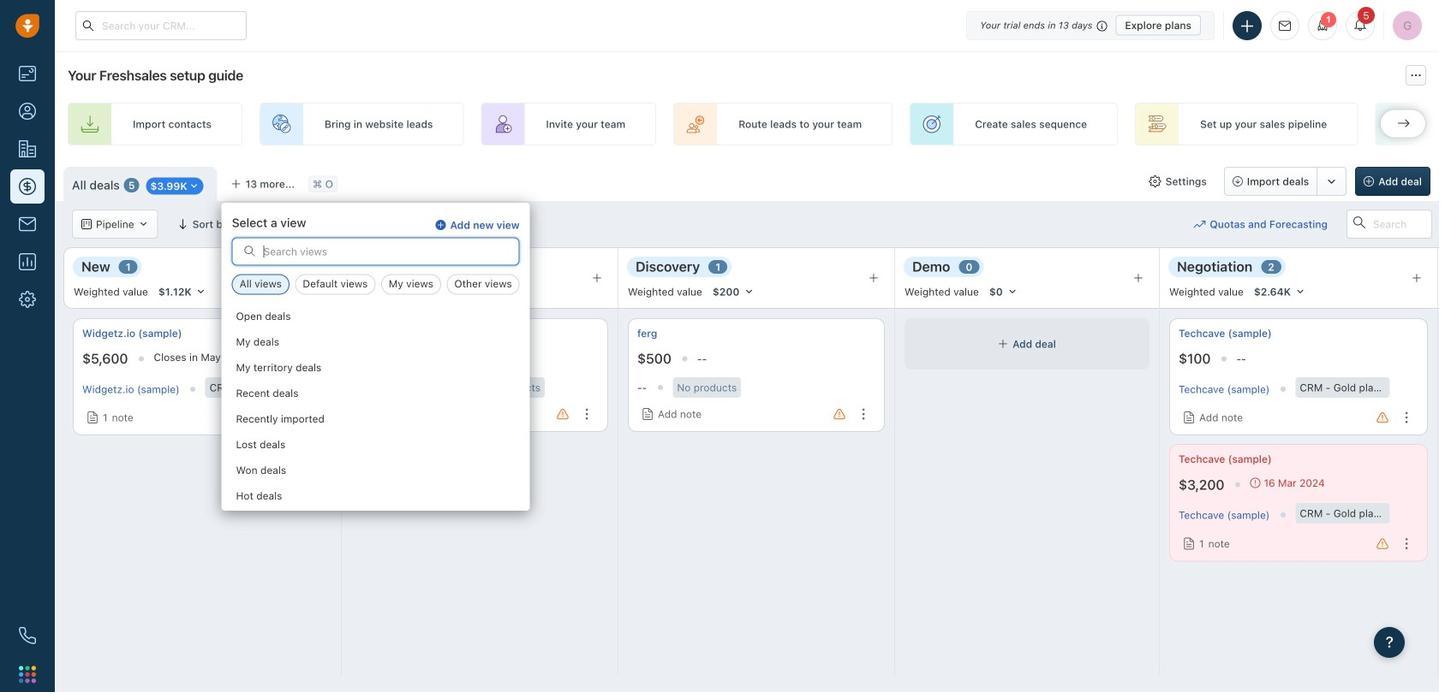Task type: vqa. For each thing, say whether or not it's contained in the screenshot.
the Freshworks Switcher Icon
yes



Task type: describe. For each thing, give the bounding box(es) containing it.
search image
[[244, 245, 256, 257]]

freshworks switcher image
[[19, 667, 36, 684]]

send email image
[[1279, 20, 1291, 32]]

Search views search field
[[233, 238, 519, 265]]

phone element
[[10, 619, 45, 654]]



Task type: locate. For each thing, give the bounding box(es) containing it.
Search your CRM... text field
[[75, 11, 247, 40]]

phone image
[[19, 628, 36, 645]]

container_wx8msf4aqz5i3rn1 image
[[189, 181, 199, 191], [1194, 218, 1206, 230], [81, 219, 92, 230], [138, 219, 149, 230], [1183, 412, 1195, 424]]

group
[[1224, 167, 1347, 196]]

Search field
[[1347, 210, 1432, 239]]

container_wx8msf4aqz5i3rn1 image
[[1149, 176, 1161, 188], [419, 218, 431, 230], [998, 339, 1008, 349], [642, 409, 654, 421], [87, 412, 99, 424], [1250, 478, 1260, 489], [1183, 538, 1195, 550]]



